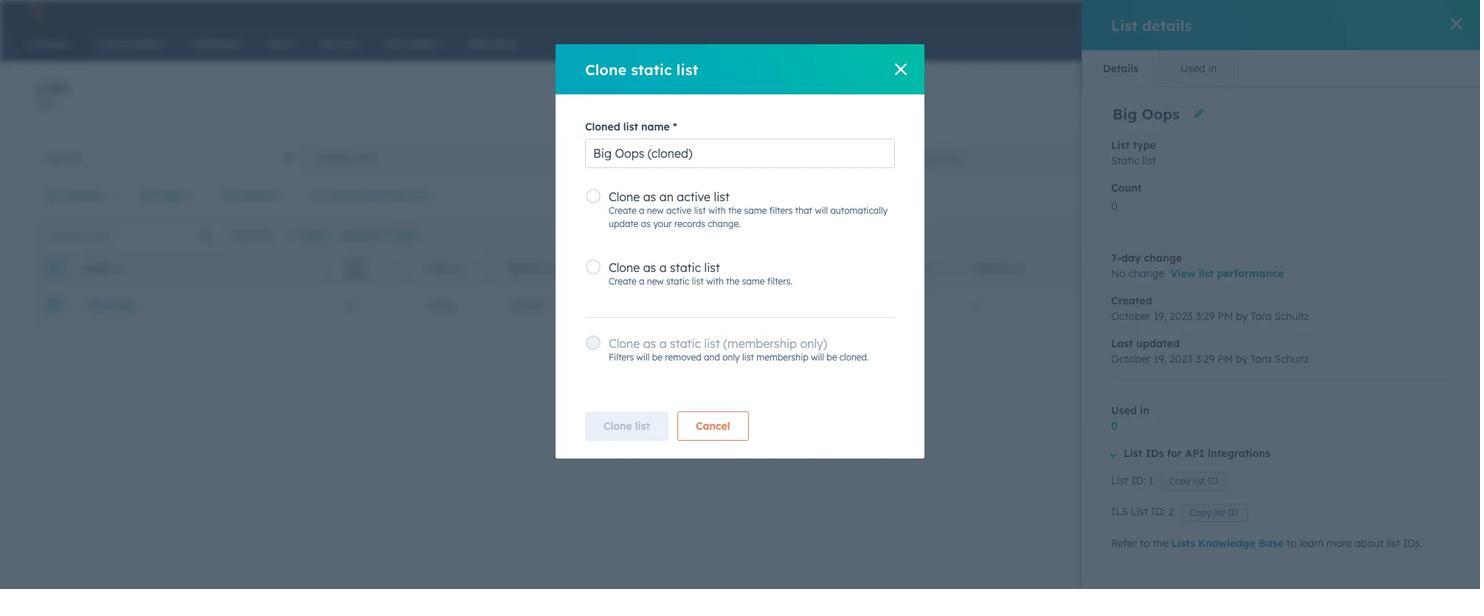 Task type: describe. For each thing, give the bounding box(es) containing it.
clone for clone list
[[604, 420, 632, 433]]

copy list id button for list id: 1
[[1160, 473, 1228, 492]]

hubspot image
[[27, 3, 44, 21]]

records
[[675, 218, 706, 230]]

create for clone as an active list
[[609, 205, 637, 216]]

List name field
[[1112, 104, 1185, 124]]

2 vertical spatial the
[[1153, 537, 1169, 550]]

list size element
[[328, 285, 410, 326]]

static for clone as a static list (membership only)
[[670, 337, 701, 351]]

add view (4/50) button
[[1115, 142, 1244, 171]]

pagination navigation
[[622, 332, 756, 352]]

will inside create a new active list with the same filters that will automatically update as your records change.
[[815, 205, 828, 216]]

filters will be removed and only list membership will be cloned.
[[609, 352, 869, 363]]

list for list size
[[345, 258, 366, 269]]

tara schultz image
[[1333, 5, 1347, 18]]

search image
[[1450, 38, 1460, 49]]

count
[[1112, 182, 1142, 195]]

day
[[1122, 252, 1141, 265]]

the for clone as an active list
[[729, 205, 742, 216]]

an
[[660, 190, 674, 204]]

same for clone as an active list
[[744, 205, 767, 216]]

1 button
[[679, 332, 695, 351]]

by inside last updated october 19, 2023 3:29 pm by tara schultz
[[1236, 353, 1248, 366]]

and
[[704, 352, 720, 363]]

list inside list type static list
[[1143, 154, 1157, 168]]

performance
[[1217, 267, 1284, 280]]

view inside popup button
[[1164, 150, 1188, 163]]

no
[[1112, 267, 1126, 280]]

ids
[[1146, 447, 1164, 461]]

schultz inside contact by tara schultz
[[638, 308, 668, 319]]

1 vertical spatial lists
[[1172, 537, 1196, 550]]

all creators button
[[45, 185, 114, 206]]

base
[[1259, 537, 1284, 550]]

details button
[[1083, 51, 1159, 86]]

upgrade
[[1129, 7, 1170, 19]]

removed
[[665, 352, 702, 363]]

close image for list details
[[1451, 18, 1463, 30]]

list ids for api integrations
[[1124, 447, 1271, 461]]

19, inside the created october 19, 2023 3:29 pm by tara schultz
[[1154, 310, 1167, 323]]

lists banner
[[35, 78, 1434, 111]]

2 press to sort. element from the left
[[394, 262, 399, 275]]

add
[[1141, 150, 1161, 163]]

copy for ils list id: 2
[[1190, 508, 1212, 519]]

(1)
[[416, 189, 430, 202]]

2 menu item from the left
[[1246, 0, 1274, 24]]

cancel
[[696, 420, 730, 433]]

0 horizontal spatial in
[[1000, 263, 1011, 274]]

used inside used in 0
[[1112, 404, 1137, 418]]

all types
[[141, 189, 185, 202]]

more
[[1327, 537, 1352, 550]]

as inside create a new active list with the same filters that will automatically update as your records change.
[[641, 218, 651, 230]]

cancel button
[[678, 412, 749, 441]]

next
[[700, 335, 724, 349]]

last updated (edt)
[[604, 263, 698, 274]]

unused
[[316, 151, 353, 164]]

(membership
[[724, 337, 797, 351]]

tara schultz's first view button
[[841, 142, 1109, 172]]

type
[[427, 263, 449, 274]]

all objects
[[222, 189, 276, 202]]

list for list details
[[1112, 16, 1138, 34]]

clone as a static list (membership only)
[[609, 337, 828, 351]]

a inside create a new active list with the same filters that will automatically update as your records change.
[[639, 205, 645, 216]]

list inside create a new active list with the same filters that will automatically update as your records change.
[[694, 205, 706, 216]]

2023 inside last updated october 19, 2023 3:29 pm by tara schultz
[[1170, 353, 1193, 366]]

list right ils
[[1131, 506, 1149, 519]]

recently deleted button
[[572, 142, 841, 172]]

navigation containing details
[[1082, 50, 1239, 87]]

1 menu item from the left
[[1181, 0, 1184, 24]]

press to sort. image for first press to sort. element
[[310, 262, 316, 273]]

(edt)
[[674, 263, 698, 274]]

used in button
[[1159, 51, 1238, 86]]

Search HubSpot search field
[[1273, 31, 1454, 56]]

next button
[[695, 332, 756, 352]]

lists knowledge base link
[[1172, 537, 1284, 550]]

3:29 inside the created october 19, 2023 3:29 pm by tara schultz
[[1196, 310, 1215, 323]]

contact
[[509, 299, 548, 312]]

press to sort. image
[[394, 262, 399, 273]]

big
[[88, 299, 105, 312]]

all for all objects
[[222, 189, 235, 202]]

id for ils list id: 2
[[1228, 508, 1239, 519]]

your
[[654, 218, 672, 230]]

copy list id for ils list id: 2
[[1190, 508, 1239, 519]]

deleted
[[628, 151, 664, 164]]

tara inside the created october 19, 2023 3:29 pm by tara schultz
[[1251, 310, 1272, 323]]

25 per page button
[[756, 327, 847, 357]]

upgrade menu
[[1102, 0, 1463, 24]]

will down the only)
[[811, 352, 824, 363]]

3 press to sort. element from the left
[[475, 262, 480, 275]]

move to folder button
[[344, 229, 420, 243]]

folder
[[394, 230, 420, 241]]

used in inside button
[[1181, 62, 1217, 75]]

1 be from the left
[[652, 352, 663, 363]]

membership
[[757, 352, 809, 363]]

25
[[766, 335, 777, 348]]

first
[[921, 151, 940, 164]]

close image for clone static list
[[895, 63, 907, 75]]

used inside button
[[1181, 62, 1206, 75]]

all for all lists
[[47, 151, 59, 164]]

schultz's
[[876, 151, 918, 164]]

name
[[83, 263, 110, 274]]

by inside contact by tara schultz
[[605, 308, 615, 319]]

size
[[345, 269, 367, 280]]

details
[[1104, 62, 1139, 75]]

1 vertical spatial id:
[[1151, 506, 1166, 519]]

0 button
[[1112, 420, 1118, 433]]

25 per page
[[766, 335, 827, 348]]

clone as a static list
[[609, 261, 720, 275]]

unused lists button
[[304, 142, 572, 172]]

list for list ids for api integrations
[[1124, 447, 1143, 461]]

static for clone as a static list
[[670, 261, 701, 275]]

pm inside last updated october 19, 2023 3:29 pm by tara schultz
[[1218, 353, 1233, 366]]

id for list id: 1
[[1208, 476, 1218, 487]]

caret image
[[1110, 454, 1117, 458]]

tara inside contact by tara schultz
[[618, 308, 636, 319]]

1 press to sort. element from the left
[[310, 262, 316, 275]]

static inside list type static list
[[1112, 154, 1140, 168]]

tara schultz's first view
[[852, 151, 965, 164]]

ils
[[1112, 506, 1128, 519]]

that
[[796, 205, 813, 216]]

automatically
[[831, 205, 888, 216]]

add view (4/50)
[[1141, 150, 1225, 163]]

clone for clone static list
[[585, 60, 627, 79]]

1 inside button
[[684, 335, 690, 348]]

advanced filters (1)
[[329, 189, 430, 202]]

all lists button
[[35, 142, 304, 172]]

Search lists search field
[[40, 223, 224, 249]]

move
[[356, 230, 379, 241]]

0 right folder element
[[974, 299, 980, 312]]

prev button
[[622, 332, 679, 352]]

only
[[723, 352, 740, 363]]

by inside the created october 19, 2023 3:29 pm by tara schultz
[[1236, 310, 1248, 323]]

as for clone as a static list
[[643, 261, 656, 275]]

updated for (edt)
[[629, 263, 671, 274]]

lists 1 list
[[35, 78, 69, 109]]

for
[[1168, 447, 1182, 461]]

2 be from the left
[[827, 352, 837, 363]]

folder element
[[867, 285, 956, 326]]

all types button
[[141, 185, 196, 206]]

creators
[[61, 189, 104, 202]]

7-
[[1112, 252, 1122, 265]]

0 inside list size element
[[347, 299, 353, 312]]



Task type: vqa. For each thing, say whether or not it's contained in the screenshot.
Search name, phone, email addresses, or company search box
no



Task type: locate. For each thing, give the bounding box(es) containing it.
with up change.
[[709, 205, 726, 216]]

1 vertical spatial id
[[1228, 508, 1239, 519]]

to for refer
[[1140, 537, 1150, 550]]

oops
[[109, 299, 135, 312]]

1 2023 from the top
[[1170, 310, 1193, 323]]

1 horizontal spatial id
[[1228, 508, 1239, 519]]

id: left 2
[[1151, 506, 1166, 519]]

view right first
[[943, 151, 965, 164]]

0 horizontal spatial lists
[[35, 78, 69, 97]]

schultz inside last updated october 19, 2023 3:29 pm by tara schultz
[[1275, 353, 1310, 366]]

active for new
[[666, 205, 692, 216]]

clone up filters at left
[[609, 337, 640, 351]]

list left the details
[[1112, 16, 1138, 34]]

lists inside banner
[[35, 78, 69, 97]]

static up name
[[631, 60, 672, 79]]

1 horizontal spatial id:
[[1151, 506, 1166, 519]]

menu item
[[1181, 0, 1184, 24], [1246, 0, 1274, 24]]

tara down performance
[[1251, 310, 1272, 323]]

0 vertical spatial pm
[[1218, 310, 1233, 323]]

filters inside create a new active list with the same filters that will automatically update as your records change.
[[770, 205, 793, 216]]

1 vertical spatial filters
[[770, 205, 793, 216]]

refer to the lists knowledge base to learn more about list ids.
[[1112, 537, 1423, 550]]

be
[[652, 352, 663, 363], [827, 352, 837, 363]]

id
[[1208, 476, 1218, 487], [1228, 508, 1239, 519]]

navigation
[[1082, 50, 1239, 87]]

press to sort. element down move to folder
[[394, 262, 399, 275]]

as left '(edt)'
[[643, 261, 656, 275]]

1 press to sort. image from the left
[[310, 262, 316, 273]]

change down the day
[[1129, 267, 1165, 280]]

api
[[1186, 447, 1205, 461]]

2
[[1169, 506, 1175, 519]]

1 horizontal spatial used in
[[1181, 62, 1217, 75]]

list for list type static list
[[1112, 139, 1130, 152]]

october inside the created october 19, 2023 3:29 pm by tara schultz
[[1112, 310, 1151, 323]]

list inside lists 1 list
[[43, 97, 56, 109]]

to left learn
[[1287, 537, 1297, 550]]

1 inside lists 1 list
[[35, 97, 40, 109]]

tara
[[852, 151, 873, 164], [618, 308, 636, 319], [1251, 310, 1272, 323], [1251, 353, 1272, 366]]

0 vertical spatial create
[[609, 205, 637, 216]]

2023 inside the created october 19, 2023 3:29 pm by tara schultz
[[1170, 310, 1193, 323]]

2 horizontal spatial to
[[1287, 537, 1297, 550]]

0 horizontal spatial used in
[[973, 263, 1011, 274]]

1 vertical spatial last
[[1112, 337, 1134, 351]]

static up removed
[[670, 337, 701, 351]]

upgrade image
[[1113, 7, 1126, 20]]

1 horizontal spatial lists
[[1172, 537, 1196, 550]]

last for last updated (edt)
[[604, 263, 626, 274]]

1 vertical spatial used
[[973, 263, 997, 274]]

lists
[[62, 151, 81, 164], [355, 151, 374, 164]]

created
[[1112, 295, 1153, 308]]

all up all creators
[[47, 151, 59, 164]]

0 vertical spatial updated
[[629, 263, 671, 274]]

by down performance
[[1236, 310, 1248, 323]]

last down update
[[604, 263, 626, 274]]

1 lists from the left
[[62, 151, 81, 164]]

list inside count 0 7-day change no change view list performance
[[1199, 267, 1214, 280]]

same
[[744, 205, 767, 216], [742, 276, 765, 287]]

1 vertical spatial 19,
[[1154, 353, 1167, 366]]

0 vertical spatial close image
[[1451, 18, 1463, 30]]

copy list id button up knowledge
[[1181, 504, 1249, 523]]

list
[[1112, 16, 1138, 34], [1112, 139, 1130, 152], [345, 258, 366, 269], [1124, 447, 1143, 461], [1112, 475, 1129, 488], [1131, 506, 1149, 519]]

lists up all creators
[[62, 151, 81, 164]]

0 vertical spatial last
[[604, 263, 626, 274]]

new for a
[[647, 276, 664, 287]]

will
[[815, 205, 828, 216], [637, 352, 650, 363], [811, 352, 824, 363]]

clone for clone as an active list
[[609, 190, 640, 204]]

copy list id
[[1170, 476, 1218, 487], [1190, 508, 1239, 519]]

filters.
[[768, 276, 793, 287]]

clone up cloned
[[585, 60, 627, 79]]

0 horizontal spatial updated
[[629, 263, 671, 274]]

a down last updated (edt)
[[639, 276, 645, 287]]

0 horizontal spatial menu item
[[1181, 0, 1184, 24]]

list down caret icon
[[1112, 475, 1129, 488]]

2 horizontal spatial press to sort. element
[[475, 262, 480, 275]]

0 vertical spatial the
[[729, 205, 742, 216]]

0 vertical spatial 19,
[[1154, 310, 1167, 323]]

1 vertical spatial copy
[[1190, 508, 1212, 519]]

0 vertical spatial lists
[[35, 78, 69, 97]]

tara inside the tara schultz's first view button
[[852, 151, 873, 164]]

0 vertical spatial filters
[[383, 189, 413, 202]]

clone up update
[[609, 190, 640, 204]]

list inside list size
[[345, 258, 366, 269]]

3:29 inside last updated october 19, 2023 3:29 pm by tara schultz
[[1196, 353, 1215, 366]]

copy list id button
[[1160, 473, 1228, 492], [1181, 504, 1249, 523]]

view inside button
[[943, 151, 965, 164]]

creator element
[[757, 285, 867, 326]]

1 create from the top
[[609, 205, 637, 216]]

new for an
[[647, 205, 664, 216]]

all inside button
[[47, 151, 59, 164]]

lists for all lists
[[62, 151, 81, 164]]

all left objects
[[222, 189, 235, 202]]

0 vertical spatial 2023
[[1170, 310, 1193, 323]]

1 horizontal spatial press to sort. image
[[475, 262, 480, 273]]

learn
[[1300, 537, 1324, 550]]

all left types
[[141, 189, 154, 202]]

the for clone as a static list
[[726, 276, 740, 287]]

0 vertical spatial copy list id button
[[1160, 473, 1228, 492]]

cloned
[[585, 120, 621, 134]]

updated left '(edt)'
[[629, 263, 671, 274]]

tara inside last updated october 19, 2023 3:29 pm by tara schultz
[[1251, 353, 1272, 366]]

1 horizontal spatial used
[[1112, 404, 1137, 418]]

per
[[781, 335, 798, 348]]

in inside used in button
[[1209, 62, 1217, 75]]

copy list id button down api at the right
[[1160, 473, 1228, 492]]

0 vertical spatial october
[[1112, 310, 1151, 323]]

types
[[157, 189, 185, 202]]

static up create a new static list with the same filters.
[[670, 261, 701, 275]]

updated down created
[[1137, 337, 1180, 351]]

clone inside button
[[604, 420, 632, 433]]

1 horizontal spatial to
[[1140, 537, 1150, 550]]

0 vertical spatial static
[[1112, 154, 1140, 168]]

menu item right the marketplaces popup button
[[1246, 0, 1274, 24]]

1 vertical spatial copy list id
[[1190, 508, 1239, 519]]

with for clone as an active list
[[709, 205, 726, 216]]

by up filters at left
[[605, 308, 615, 319]]

0 horizontal spatial press to sort. image
[[310, 262, 316, 273]]

list right caret icon
[[1124, 447, 1143, 461]]

marketplaces button
[[1213, 0, 1244, 24]]

all
[[47, 151, 59, 164], [45, 189, 58, 202], [141, 189, 154, 202], [222, 189, 235, 202]]

2 horizontal spatial in
[[1209, 62, 1217, 75]]

create a new active list with the same filters that will automatically update as your records change.
[[609, 205, 888, 230]]

clone down update
[[609, 261, 640, 275]]

the up change.
[[729, 205, 742, 216]]

3:29
[[1196, 310, 1215, 323], [1196, 353, 1215, 366]]

to
[[382, 230, 391, 241], [1140, 537, 1150, 550], [1287, 537, 1297, 550]]

active inside create a new active list with the same filters that will automatically update as your records change.
[[666, 205, 692, 216]]

clone
[[585, 60, 627, 79], [609, 190, 640, 204], [609, 261, 640, 275], [609, 337, 640, 351], [604, 420, 632, 433]]

1 vertical spatial new
[[647, 276, 664, 287]]

refer
[[1112, 537, 1137, 550]]

page
[[801, 335, 827, 348]]

lists down 2
[[1172, 537, 1196, 550]]

clone static list
[[585, 60, 699, 79]]

id: up ils list id: 2
[[1132, 475, 1146, 488]]

0 vertical spatial with
[[709, 205, 726, 216]]

active down clone as an active list
[[666, 205, 692, 216]]

List name text field
[[585, 139, 895, 168]]

about
[[1355, 537, 1384, 550]]

view right add
[[1164, 150, 1188, 163]]

0 vertical spatial used
[[1181, 62, 1206, 75]]

big oops
[[88, 299, 135, 312]]

1 vertical spatial static
[[428, 299, 456, 312]]

active for an
[[677, 190, 711, 204]]

clone for clone as a static list
[[609, 261, 640, 275]]

as for clone as a static list (membership only)
[[643, 337, 656, 351]]

1 19, from the top
[[1154, 310, 1167, 323]]

create up update
[[609, 205, 637, 216]]

same inside create a new active list with the same filters that will automatically update as your records change.
[[744, 205, 767, 216]]

1 vertical spatial close image
[[895, 63, 907, 75]]

copy list id for list id: 1
[[1170, 476, 1218, 487]]

hubspot link
[[18, 3, 55, 21]]

0 down 'count'
[[1112, 200, 1118, 213]]

october
[[1112, 310, 1151, 323], [1112, 353, 1151, 366]]

2 lists from the left
[[355, 151, 374, 164]]

static
[[1112, 154, 1140, 168], [428, 299, 456, 312]]

0 down size
[[347, 299, 353, 312]]

all for all types
[[141, 189, 154, 202]]

lists for unused lists
[[355, 151, 374, 164]]

clone down filters at left
[[604, 420, 632, 433]]

0 horizontal spatial close image
[[895, 63, 907, 75]]

2 19, from the top
[[1154, 353, 1167, 366]]

2 2023 from the top
[[1170, 353, 1193, 366]]

be down prev
[[652, 352, 663, 363]]

0 horizontal spatial id
[[1208, 476, 1218, 487]]

0 horizontal spatial filters
[[383, 189, 413, 202]]

in inside used in 0
[[1140, 404, 1150, 418]]

pm inside the created october 19, 2023 3:29 pm by tara schultz
[[1218, 310, 1233, 323]]

0 horizontal spatial id:
[[1132, 475, 1146, 488]]

0 vertical spatial copy list id
[[1170, 476, 1218, 487]]

knowledge
[[1199, 537, 1256, 550]]

press to sort. image
[[310, 262, 316, 273], [475, 262, 480, 273]]

2 press to sort. image from the left
[[475, 262, 480, 273]]

copy right 2
[[1190, 508, 1212, 519]]

to right refer
[[1140, 537, 1150, 550]]

new up your
[[647, 205, 664, 216]]

last
[[604, 263, 626, 274], [1112, 337, 1134, 351]]

move to folder
[[356, 230, 420, 241]]

lists up all lists at the top of page
[[35, 78, 69, 97]]

delete button
[[289, 229, 329, 243]]

filters inside button
[[383, 189, 413, 202]]

created october 19, 2023 3:29 pm by tara schultz
[[1112, 295, 1310, 323]]

1 vertical spatial the
[[726, 276, 740, 287]]

1 horizontal spatial close image
[[1451, 18, 1463, 30]]

1 vertical spatial updated
[[1137, 337, 1180, 351]]

to inside button
[[382, 230, 391, 241]]

ils list id: 2
[[1112, 506, 1175, 519]]

last inside last updated october 19, 2023 3:29 pm by tara schultz
[[1112, 337, 1134, 351]]

2 horizontal spatial used
[[1181, 62, 1206, 75]]

change up view
[[1144, 252, 1183, 265]]

close image inside clone static list dialog
[[895, 63, 907, 75]]

1 vertical spatial 3:29
[[1196, 353, 1215, 366]]

press to sort. element
[[310, 262, 316, 275], [394, 262, 399, 275], [475, 262, 480, 275]]

as left 1 button
[[643, 337, 656, 351]]

marketplaces image
[[1222, 7, 1235, 20]]

19, down the created october 19, 2023 3:29 pm by tara schultz
[[1154, 353, 1167, 366]]

2 pm from the top
[[1218, 353, 1233, 366]]

filters left the that
[[770, 205, 793, 216]]

change.
[[708, 218, 741, 230]]

the left "filters."
[[726, 276, 740, 287]]

press to sort. image down 'delete' button
[[310, 262, 316, 273]]

press to sort. image right type
[[475, 262, 480, 273]]

2 3:29 from the top
[[1196, 353, 1215, 366]]

tara left schultz's
[[852, 151, 873, 164]]

19,
[[1154, 310, 1167, 323], [1154, 353, 1167, 366]]

all for all creators
[[45, 189, 58, 202]]

clone list
[[604, 420, 650, 433]]

menu item right the upgrade in the right top of the page
[[1181, 0, 1184, 24]]

0 horizontal spatial to
[[382, 230, 391, 241]]

type
[[1133, 139, 1156, 152]]

count 0 7-day change no change view list performance
[[1112, 182, 1284, 280]]

list id: 1
[[1112, 475, 1154, 488]]

as for clone as an active list
[[643, 190, 656, 204]]

3:29 down the created october 19, 2023 3:29 pm by tara schultz
[[1196, 353, 1215, 366]]

same left the that
[[744, 205, 767, 216]]

by down the created october 19, 2023 3:29 pm by tara schultz
[[1236, 353, 1248, 366]]

id up lists knowledge base link
[[1228, 508, 1239, 519]]

object element
[[491, 285, 587, 326]]

id down list ids for api integrations
[[1208, 476, 1218, 487]]

3:29 up last updated october 19, 2023 3:29 pm by tara schultz
[[1196, 310, 1215, 323]]

update
[[609, 218, 639, 230]]

new inside create a new active list with the same filters that will automatically update as your records change.
[[647, 205, 664, 216]]

as left your
[[641, 218, 651, 230]]

1 horizontal spatial in
[[1140, 404, 1150, 418]]

list details
[[1112, 16, 1192, 34]]

1 vertical spatial copy list id button
[[1181, 504, 1249, 523]]

1 horizontal spatial filters
[[770, 205, 793, 216]]

2 vertical spatial in
[[1140, 404, 1150, 418]]

press to sort. element right type
[[475, 262, 480, 275]]

create for clone as a static list
[[609, 276, 637, 287]]

october inside last updated october 19, 2023 3:29 pm by tara schultz
[[1112, 353, 1151, 366]]

1 vertical spatial october
[[1112, 353, 1151, 366]]

0 vertical spatial id
[[1208, 476, 1218, 487]]

1 vertical spatial with
[[706, 276, 724, 287]]

updated for october
[[1137, 337, 1180, 351]]

press to sort. image for 3rd press to sort. element from the left
[[475, 262, 480, 273]]

clone for clone as a static list (membership only)
[[609, 337, 640, 351]]

prev
[[650, 335, 674, 349]]

pm down the created october 19, 2023 3:29 pm by tara schultz
[[1218, 353, 1233, 366]]

0 horizontal spatial view
[[943, 151, 965, 164]]

1 vertical spatial used in
[[973, 263, 1011, 274]]

copy down for
[[1170, 476, 1191, 487]]

19, inside last updated october 19, 2023 3:29 pm by tara schultz
[[1154, 353, 1167, 366]]

tara up prev button
[[618, 308, 636, 319]]

column header
[[757, 252, 868, 285]]

updated inside last updated october 19, 2023 3:29 pm by tara schultz
[[1137, 337, 1180, 351]]

0 vertical spatial new
[[647, 205, 664, 216]]

last updated october 19, 2023 3:29 pm by tara schultz
[[1112, 337, 1310, 366]]

close image
[[1451, 18, 1463, 30], [895, 63, 907, 75]]

list down "move" on the left
[[345, 258, 366, 269]]

the down ils list id: 2
[[1153, 537, 1169, 550]]

2023 down view
[[1170, 310, 1193, 323]]

0 horizontal spatial press to sort. element
[[310, 262, 316, 275]]

will down prev button
[[637, 352, 650, 363]]

cloned.
[[840, 352, 869, 363]]

create down last updated (edt)
[[609, 276, 637, 287]]

1 vertical spatial active
[[666, 205, 692, 216]]

0 inside used in 0
[[1112, 420, 1118, 433]]

0 horizontal spatial be
[[652, 352, 663, 363]]

1 horizontal spatial static
[[1112, 154, 1140, 168]]

static for create a new static list with the same filters.
[[666, 276, 690, 287]]

1 vertical spatial pm
[[1218, 353, 1233, 366]]

active up 'records'
[[677, 190, 711, 204]]

advanced filters (1) button
[[304, 181, 439, 210]]

last down created
[[1112, 337, 1134, 351]]

new down last updated (edt)
[[647, 276, 664, 287]]

used in
[[1181, 62, 1217, 75], [973, 263, 1011, 274]]

0 inside count 0 7-day change no change view list performance
[[1112, 200, 1118, 213]]

only)
[[801, 337, 828, 351]]

1 vertical spatial create
[[609, 276, 637, 287]]

0 up caret icon
[[1112, 420, 1118, 433]]

1 new from the top
[[647, 205, 664, 216]]

list inside list type static list
[[1112, 139, 1130, 152]]

as left an
[[643, 190, 656, 204]]

0 horizontal spatial last
[[604, 263, 626, 274]]

19, up last updated october 19, 2023 3:29 pm by tara schultz
[[1154, 310, 1167, 323]]

big oops link
[[88, 299, 135, 312]]

clone static list dialog
[[556, 44, 925, 459]]

will right the that
[[815, 205, 828, 216]]

unused lists
[[316, 151, 374, 164]]

press to sort. element down 'delete' button
[[310, 262, 316, 275]]

2 vertical spatial used
[[1112, 404, 1137, 418]]

0 horizontal spatial static
[[428, 299, 456, 312]]

id:
[[1132, 475, 1146, 488], [1151, 506, 1166, 519]]

1 horizontal spatial lists
[[355, 151, 374, 164]]

2 new from the top
[[647, 276, 664, 287]]

list for list id: 1
[[1112, 475, 1129, 488]]

1 vertical spatial in
[[1000, 263, 1011, 274]]

details
[[1143, 16, 1192, 34]]

1 horizontal spatial be
[[827, 352, 837, 363]]

0 vertical spatial used in
[[1181, 62, 1217, 75]]

copy list id up knowledge
[[1190, 508, 1239, 519]]

create inside create a new active list with the same filters that will automatically update as your records change.
[[609, 205, 637, 216]]

to for move
[[382, 230, 391, 241]]

1 october from the top
[[1112, 310, 1151, 323]]

schultz inside the created october 19, 2023 3:29 pm by tara schultz
[[1275, 310, 1310, 323]]

same for clone as a static list
[[742, 276, 765, 287]]

1 vertical spatial 2023
[[1170, 353, 1193, 366]]

all creators
[[45, 189, 104, 202]]

1 3:29 from the top
[[1196, 310, 1215, 323]]

1 horizontal spatial view
[[1164, 150, 1188, 163]]

1 horizontal spatial last
[[1112, 337, 1134, 351]]

a
[[639, 205, 645, 216], [660, 261, 667, 275], [639, 276, 645, 287], [660, 337, 667, 351]]

all left 'creators'
[[45, 189, 58, 202]]

2 create from the top
[[609, 276, 637, 287]]

0 vertical spatial active
[[677, 190, 711, 204]]

copy list id down api at the right
[[1170, 476, 1218, 487]]

pm up last updated october 19, 2023 3:29 pm by tara schultz
[[1218, 310, 1233, 323]]

last for last updated october 19, 2023 3:29 pm by tara schultz
[[1112, 337, 1134, 351]]

0 vertical spatial id:
[[1132, 475, 1146, 488]]

filters left (1) at the left top of page
[[383, 189, 413, 202]]

change
[[1144, 252, 1183, 265], [1129, 267, 1165, 280]]

with for clone as a static list
[[706, 276, 724, 287]]

view
[[1171, 267, 1196, 280]]

list left type
[[1112, 139, 1130, 152]]

0 vertical spatial copy
[[1170, 476, 1191, 487]]

list ids for api integrations button
[[1110, 447, 1451, 461]]

0 vertical spatial 3:29
[[1196, 310, 1215, 323]]

ids.
[[1404, 537, 1423, 550]]

0 vertical spatial same
[[744, 205, 767, 216]]

with inside create a new active list with the same filters that will automatically update as your records change.
[[709, 205, 726, 216]]

a left '(edt)'
[[660, 261, 667, 275]]

pm
[[1218, 310, 1233, 323], [1218, 353, 1233, 366]]

1 horizontal spatial press to sort. element
[[394, 262, 399, 275]]

clone as an active list
[[609, 190, 730, 204]]

1 vertical spatial same
[[742, 276, 765, 287]]

copy for list id: 1
[[1170, 476, 1191, 487]]

1 vertical spatial change
[[1129, 267, 1165, 280]]

same left "filters."
[[742, 276, 765, 287]]

clone list button
[[585, 412, 669, 441]]

static down '(edt)'
[[666, 276, 690, 287]]

0 vertical spatial change
[[1144, 252, 1183, 265]]

recently
[[584, 151, 625, 164]]

objects
[[238, 189, 276, 202]]

tara down the created october 19, 2023 3:29 pm by tara schultz
[[1251, 353, 1272, 366]]

2 october from the top
[[1112, 353, 1151, 366]]

0 horizontal spatial lists
[[62, 151, 81, 164]]

copy list id button for ils list id: 2
[[1181, 504, 1249, 523]]

0 vertical spatial in
[[1209, 62, 1217, 75]]

the inside create a new active list with the same filters that will automatically update as your records change.
[[729, 205, 742, 216]]

lists right unused
[[355, 151, 374, 164]]

view
[[1164, 150, 1188, 163], [943, 151, 965, 164]]

2023 down the created october 19, 2023 3:29 pm by tara schultz
[[1170, 353, 1193, 366]]

1 horizontal spatial menu item
[[1246, 0, 1274, 24]]

a down clone as an active list
[[639, 205, 645, 216]]

1 horizontal spatial updated
[[1137, 337, 1180, 351]]

all lists
[[47, 151, 81, 164]]

a left 1 button
[[660, 337, 667, 351]]

with down clone as a static list
[[706, 276, 724, 287]]

cloned list name
[[585, 120, 670, 134]]

1 pm from the top
[[1218, 310, 1233, 323]]

be left cloned.
[[827, 352, 837, 363]]

0 horizontal spatial used
[[973, 263, 997, 274]]

to right "move" on the left
[[382, 230, 391, 241]]



